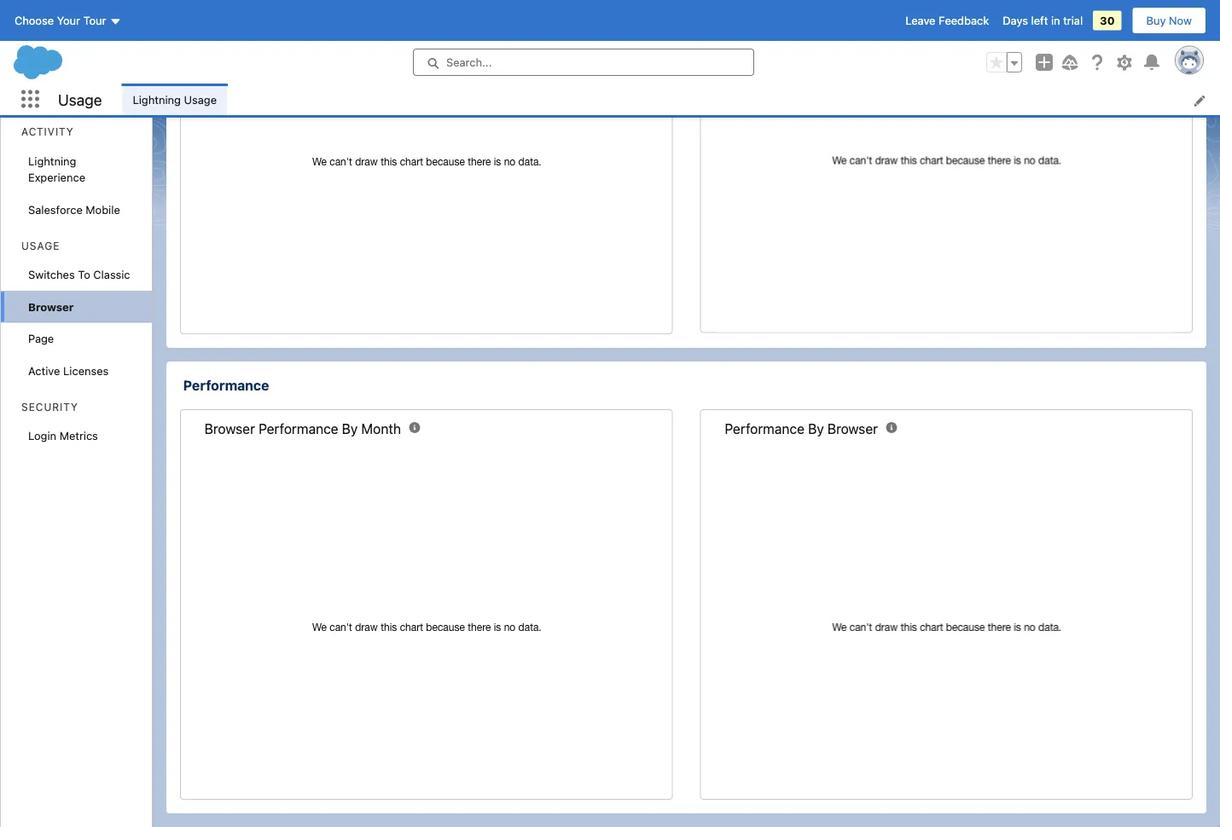 Task type: describe. For each thing, give the bounding box(es) containing it.
active
[[28, 364, 60, 377]]

lightning usage list
[[122, 84, 1221, 115]]

switches
[[28, 268, 75, 281]]

days left in trial
[[1003, 14, 1083, 27]]

lightning for lightning experience
[[28, 154, 76, 167]]

choose
[[15, 14, 54, 27]]

to
[[78, 268, 90, 281]]

days
[[1003, 14, 1028, 27]]

browser performance by month
[[205, 421, 401, 437]]

lightning experience
[[28, 154, 85, 184]]

salesforce
[[28, 203, 83, 216]]

switches to classic
[[28, 268, 130, 281]]

feedback
[[939, 14, 989, 27]]

buy
[[1147, 14, 1166, 27]]

usage inside lightning usage link
[[184, 93, 217, 106]]

2 by from the left
[[808, 421, 824, 437]]

browser for browser
[[28, 300, 74, 313]]

search...
[[446, 56, 492, 69]]

2 horizontal spatial browser
[[828, 421, 878, 437]]

metrics
[[59, 430, 98, 443]]

browser for browser performance by month
[[205, 421, 255, 437]]

licenses
[[63, 364, 109, 377]]

trial
[[1064, 14, 1083, 27]]

buy now
[[1147, 14, 1192, 27]]

activity
[[21, 126, 74, 138]]

tour
[[83, 14, 106, 27]]

leave feedback link
[[906, 14, 989, 27]]

leave
[[906, 14, 936, 27]]



Task type: locate. For each thing, give the bounding box(es) containing it.
performance
[[183, 378, 269, 394], [259, 421, 338, 437], [725, 421, 805, 437]]

experience
[[28, 171, 85, 184]]

left
[[1032, 14, 1048, 27]]

group
[[987, 52, 1023, 73]]

lightning inside lightning experience
[[28, 154, 76, 167]]

usage
[[58, 90, 102, 109], [184, 93, 217, 106], [21, 240, 60, 252]]

lightning usage
[[133, 93, 217, 106]]

in
[[1051, 14, 1061, 27]]

month
[[361, 421, 401, 437]]

login
[[28, 430, 56, 443]]

1 horizontal spatial browser
[[205, 421, 255, 437]]

1 horizontal spatial by
[[808, 421, 824, 437]]

lightning inside "list"
[[133, 93, 181, 106]]

classic
[[93, 268, 130, 281]]

choose your tour button
[[14, 7, 122, 34]]

0 vertical spatial lightning
[[133, 93, 181, 106]]

mobile
[[86, 203, 120, 216]]

search... button
[[413, 49, 755, 76]]

1 vertical spatial lightning
[[28, 154, 76, 167]]

lightning for lightning usage
[[133, 93, 181, 106]]

performance for performance by browser
[[725, 421, 805, 437]]

lightning usage link
[[122, 84, 227, 115]]

by
[[342, 421, 358, 437], [808, 421, 824, 437]]

browser
[[28, 300, 74, 313], [205, 421, 255, 437], [828, 421, 878, 437]]

active licenses
[[28, 364, 109, 377]]

1 by from the left
[[342, 421, 358, 437]]

page
[[28, 332, 54, 345]]

30
[[1100, 14, 1115, 27]]

buy now button
[[1132, 7, 1207, 34]]

0 horizontal spatial lightning
[[28, 154, 76, 167]]

0 horizontal spatial by
[[342, 421, 358, 437]]

login metrics
[[28, 430, 98, 443]]

security
[[21, 401, 78, 413]]

performance for performance
[[183, 378, 269, 394]]

0 horizontal spatial browser
[[28, 300, 74, 313]]

choose your tour
[[15, 14, 106, 27]]

now
[[1169, 14, 1192, 27]]

performance by browser
[[725, 421, 878, 437]]

1 horizontal spatial lightning
[[133, 93, 181, 106]]

your
[[57, 14, 80, 27]]

lightning
[[133, 93, 181, 106], [28, 154, 76, 167]]

salesforce mobile
[[28, 203, 120, 216]]

leave feedback
[[906, 14, 989, 27]]



Task type: vqa. For each thing, say whether or not it's contained in the screenshot.
Month
yes



